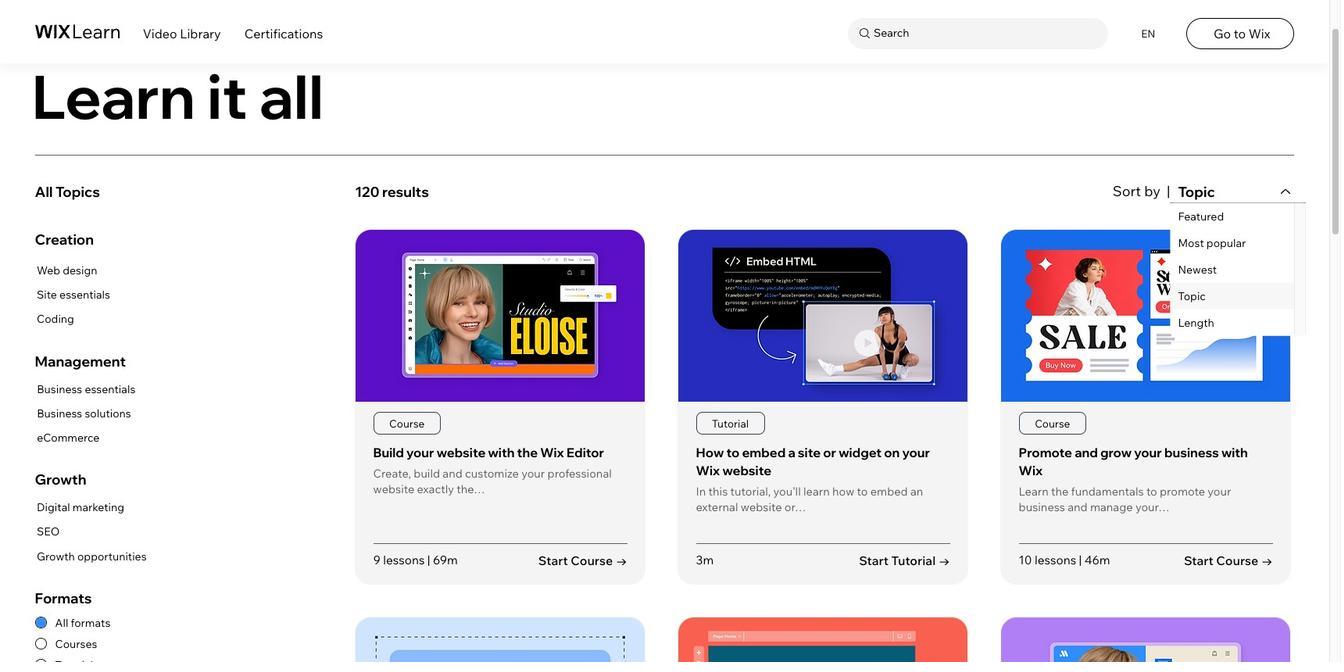 Task type: locate. For each thing, give the bounding box(es) containing it.
1 horizontal spatial start course →
[[1184, 552, 1273, 568]]

business
[[37, 382, 82, 396], [37, 406, 82, 420]]

ecommerce
[[37, 431, 99, 445]]

120
[[355, 183, 380, 201]]

to
[[1234, 26, 1246, 41], [726, 445, 740, 460], [857, 483, 868, 498], [1146, 483, 1157, 498]]

0 vertical spatial tutorial
[[712, 416, 749, 430]]

to right how
[[857, 483, 868, 498]]

list for creation
[[35, 261, 110, 329]]

your
[[902, 445, 930, 460], [1134, 445, 1162, 460], [406, 445, 434, 460], [521, 466, 545, 481], [1208, 483, 1231, 498]]

menu bar containing video library
[[0, 0, 1329, 63]]

0 vertical spatial business
[[1164, 445, 1219, 460]]

0 vertical spatial all
[[35, 183, 53, 201]]

web design list item
[[35, 261, 110, 280]]

list box
[[1170, 203, 1306, 336]]

list
[[355, 229, 1295, 662], [35, 261, 110, 329], [35, 379, 135, 448], [35, 498, 147, 567]]

0 vertical spatial growth
[[35, 471, 86, 489]]

1 horizontal spatial learn
[[1019, 483, 1049, 498]]

learn it all
[[31, 58, 324, 134]]

0 horizontal spatial start
[[538, 552, 568, 568]]

start tutorial → button
[[859, 552, 950, 569]]

customize
[[465, 466, 519, 481]]

menu bar
[[0, 0, 1329, 63]]

library
[[81, 26, 139, 43]]

or
[[823, 445, 836, 460]]

essentials up solutions
[[85, 382, 135, 396]]

1 vertical spatial learn
[[1019, 483, 1049, 498]]

most
[[1178, 236, 1204, 250]]

start course →
[[1184, 552, 1273, 568], [538, 552, 627, 568]]

the up the customize
[[517, 445, 538, 460]]

9 lessons | 69m
[[373, 552, 458, 567]]

list containing how to embed a site or widget on your wix website
[[355, 229, 1295, 662]]

learn
[[31, 58, 195, 134], [1019, 483, 1049, 498]]

0 vertical spatial the
[[517, 445, 538, 460]]

1 vertical spatial and
[[443, 466, 463, 481]]

3 → from the left
[[616, 552, 627, 568]]

| for build your website with the wix editor
[[427, 552, 430, 567]]

0 vertical spatial business
[[37, 382, 82, 396]]

list item containing how to embed a site or widget on your wix website
[[678, 229, 968, 584]]

how to embed a site or widget on your wix website image
[[679, 230, 968, 402]]

0 horizontal spatial the
[[517, 445, 538, 460]]

or…
[[785, 499, 806, 514]]

| left 69m
[[427, 552, 430, 567]]

1 horizontal spatial business
[[1164, 445, 1219, 460]]

website up tutorial,
[[723, 463, 772, 478]]

all left topics
[[35, 183, 53, 201]]

1 lessons from the left
[[1035, 552, 1076, 567]]

2 business from the top
[[37, 406, 82, 420]]

→ for promote and grow your business with wix
[[1261, 552, 1273, 568]]

all topics
[[35, 183, 100, 201]]

0 horizontal spatial all
[[35, 183, 53, 201]]

with
[[1222, 445, 1248, 460], [488, 445, 515, 460]]

learn down promote
[[1019, 483, 1049, 498]]

2 start course → button from the left
[[538, 552, 627, 569]]

wix inside promote and grow your business with wix learn the fundamentals to promote your business and manage your…
[[1019, 463, 1043, 478]]

the down promote
[[1051, 483, 1069, 498]]

promote and grow your business with wix learn the fundamentals to promote your business and manage your…
[[1019, 445, 1248, 514]]

a
[[788, 445, 795, 460]]

lessons for build your website with the wix editor
[[383, 552, 425, 567]]

1 start course → from the left
[[1184, 552, 1273, 568]]

tutorial
[[712, 416, 749, 430], [891, 552, 936, 568]]

your right on
[[902, 445, 930, 460]]

2 lessons from the left
[[383, 552, 425, 567]]

growth opportunities button
[[35, 547, 147, 567]]

site
[[798, 445, 821, 460]]

business inside button
[[37, 382, 82, 396]]

build your website with the wix editor create, build and customize your professional website exactly the…
[[373, 445, 612, 496]]

1 horizontal spatial with
[[1222, 445, 1248, 460]]

9
[[373, 552, 381, 567]]

0 horizontal spatial →
[[616, 552, 627, 568]]

0 horizontal spatial embed
[[742, 445, 786, 460]]

2 horizontal spatial |
[[1167, 182, 1170, 200]]

design
[[63, 263, 97, 277]]

your right the customize
[[521, 466, 545, 481]]

growth inside growth opportunities button
[[37, 549, 75, 563]]

2 start course → from the left
[[538, 552, 627, 568]]

external
[[696, 499, 738, 514]]

growth down seo
[[37, 549, 75, 563]]

1 vertical spatial growth
[[37, 549, 75, 563]]

1 horizontal spatial the
[[1051, 483, 1069, 498]]

learn down library
[[31, 58, 195, 134]]

→ for build your website with the wix editor
[[616, 552, 627, 568]]

lessons right 9
[[383, 552, 425, 567]]

lessons
[[1035, 552, 1076, 567], [383, 552, 425, 567]]

embed left a
[[742, 445, 786, 460]]

2 start from the left
[[1184, 552, 1214, 568]]

business for business solutions
[[37, 406, 82, 420]]

embed left an
[[870, 483, 908, 498]]

→ inside the start tutorial → "button"
[[939, 552, 950, 568]]

growth
[[35, 471, 86, 489], [37, 549, 75, 563]]

start inside "button"
[[859, 552, 889, 568]]

solutions
[[85, 406, 131, 420]]

your right grow
[[1134, 445, 1162, 460]]

3 start from the left
[[538, 552, 568, 568]]

2 horizontal spatial →
[[1261, 552, 1273, 568]]

the
[[517, 445, 538, 460], [1051, 483, 1069, 498]]

wix inside build your website with the wix editor create, build and customize your professional website exactly the…
[[540, 445, 564, 460]]

seo
[[37, 525, 60, 539]]

all down 'formats'
[[55, 616, 68, 630]]

formats
[[71, 616, 110, 630]]

essentials for site essentials
[[59, 287, 110, 301]]

to right go
[[1234, 26, 1246, 41]]

list containing business essentials
[[35, 379, 135, 448]]

1 → from the left
[[939, 552, 950, 568]]

1 vertical spatial essentials
[[85, 382, 135, 396]]

promote
[[1019, 445, 1072, 460]]

website
[[437, 445, 486, 460], [723, 463, 772, 478], [373, 482, 414, 496], [741, 499, 782, 514]]

newest
[[1178, 262, 1217, 276]]

the inside promote and grow your business with wix learn the fundamentals to promote your business and manage your…
[[1051, 483, 1069, 498]]

0 horizontal spatial learn
[[31, 58, 195, 134]]

1 vertical spatial tutorial
[[891, 552, 936, 568]]

list containing web design
[[35, 261, 110, 329]]

essentials down design
[[59, 287, 110, 301]]

growth for growth
[[35, 471, 86, 489]]

list item containing promote and grow your business with wix
[[1001, 229, 1291, 585]]

1 start course → button from the left
[[1184, 552, 1273, 569]]

business essentials list item
[[35, 379, 135, 399]]

featured
[[1178, 209, 1224, 223]]

| left 46m on the bottom of the page
[[1079, 552, 1082, 567]]

tutorial down an
[[891, 552, 936, 568]]

start
[[859, 552, 889, 568], [1184, 552, 1214, 568], [538, 552, 568, 568]]

filtered results region
[[355, 176, 1306, 662]]

essentials
[[59, 287, 110, 301], [85, 382, 135, 396]]

growth up digital
[[35, 471, 86, 489]]

2 vertical spatial and
[[1068, 499, 1088, 514]]

1 horizontal spatial |
[[1079, 552, 1082, 567]]

1 with from the left
[[1222, 445, 1248, 460]]

2 with from the left
[[488, 445, 515, 460]]

tutorial,
[[730, 483, 771, 498]]

1 start from the left
[[859, 552, 889, 568]]

the…
[[457, 482, 485, 496]]

coding list item
[[35, 309, 110, 329]]

library
[[180, 26, 221, 41]]

46m
[[1085, 552, 1110, 567]]

formats group
[[35, 589, 334, 662]]

topic
[[1178, 289, 1206, 303]]

creation
[[35, 231, 94, 249]]

all inside button
[[35, 183, 53, 201]]

wix right go
[[1249, 26, 1270, 41]]

10
[[1019, 552, 1032, 567]]

your…
[[1136, 499, 1170, 514]]

1 vertical spatial business
[[37, 406, 82, 420]]

list item containing build your website with the wix editor
[[355, 229, 646, 585]]

0 horizontal spatial with
[[488, 445, 515, 460]]

and left grow
[[1075, 445, 1098, 460]]

1 vertical spatial embed
[[870, 483, 908, 498]]

list for management
[[35, 379, 135, 448]]

and down fundamentals
[[1068, 499, 1088, 514]]

0 vertical spatial and
[[1075, 445, 1098, 460]]

0 horizontal spatial start course →
[[538, 552, 627, 568]]

manage
[[1090, 499, 1133, 514]]

all
[[35, 183, 53, 201], [55, 616, 68, 630]]

business up promote
[[1164, 445, 1219, 460]]

start course → button
[[1184, 552, 1273, 569], [538, 552, 627, 569]]

essentials inside list item
[[59, 287, 110, 301]]

tutorial up the how
[[712, 416, 749, 430]]

results
[[382, 183, 429, 201]]

Search text field
[[870, 23, 1104, 43]]

wix
[[1249, 26, 1270, 41], [540, 445, 564, 460], [696, 463, 720, 478], [1019, 463, 1043, 478]]

1 horizontal spatial tutorial
[[891, 552, 936, 568]]

start course → button for build your website with the wix editor
[[538, 552, 627, 569]]

all formats
[[55, 616, 110, 630]]

3m
[[696, 552, 714, 567]]

growth opportunities list item
[[35, 547, 147, 567]]

promote and grow your business with wix link
[[1019, 445, 1248, 478]]

0 horizontal spatial business
[[1019, 499, 1065, 514]]

wix down promote
[[1019, 463, 1043, 478]]

2 horizontal spatial start
[[1184, 552, 1214, 568]]

business up business solutions
[[37, 382, 82, 396]]

1 horizontal spatial start course → button
[[1184, 552, 1273, 569]]

learn inside promote and grow your business with wix learn the fundamentals to promote your business and manage your…
[[1019, 483, 1049, 498]]

business inside 'button'
[[37, 406, 82, 420]]

business solutions list item
[[35, 404, 135, 424]]

2 → from the left
[[1261, 552, 1273, 568]]

1 business from the top
[[37, 382, 82, 396]]

essentials inside list item
[[85, 382, 135, 396]]

in
[[696, 483, 706, 498]]

course
[[1035, 416, 1070, 430], [389, 417, 425, 430], [1216, 552, 1259, 568], [571, 552, 613, 568]]

ecommerce button
[[35, 428, 135, 448]]

to up your… on the bottom right
[[1146, 483, 1157, 498]]

0 vertical spatial essentials
[[59, 287, 110, 301]]

all
[[259, 58, 324, 134]]

| right sort
[[1167, 182, 1170, 200]]

wix down the how
[[696, 463, 720, 478]]

all for all topics
[[35, 183, 53, 201]]

business down promote
[[1019, 499, 1065, 514]]

how to add and customize a container box in the wix editor image
[[356, 617, 645, 662]]

three small headshots with colorful backgrounds obscure a fancy title: "bold" image
[[679, 617, 968, 662]]

1 horizontal spatial →
[[939, 552, 950, 568]]

1 vertical spatial all
[[55, 616, 68, 630]]

it
[[207, 58, 247, 134]]

1 horizontal spatial all
[[55, 616, 68, 630]]

0 horizontal spatial |
[[427, 552, 430, 567]]

1 horizontal spatial lessons
[[1035, 552, 1076, 567]]

and
[[1075, 445, 1098, 460], [443, 466, 463, 481], [1068, 499, 1088, 514]]

start for customize
[[538, 552, 568, 568]]

0 horizontal spatial start course → button
[[538, 552, 627, 569]]

wix left editor
[[540, 445, 564, 460]]

business up ecommerce
[[37, 406, 82, 420]]

an
[[910, 483, 923, 498]]

1 vertical spatial the
[[1051, 483, 1069, 498]]

list item
[[678, 229, 968, 584], [1001, 229, 1291, 585], [355, 229, 646, 585], [1001, 617, 1291, 662], [355, 617, 646, 662], [678, 617, 968, 662]]

all inside formats group
[[55, 616, 68, 630]]

your inside how to embed a site or widget on your wix website in this tutorial, you'll learn how to embed an external website or…
[[902, 445, 930, 460]]

seo button
[[35, 522, 147, 542]]

and up 'exactly'
[[443, 466, 463, 481]]

list containing digital marketing
[[35, 498, 147, 567]]

en
[[1141, 27, 1156, 40]]

embed
[[742, 445, 786, 460], [870, 483, 908, 498]]

business
[[1164, 445, 1219, 460], [1019, 499, 1065, 514]]

list for growth
[[35, 498, 147, 567]]

and inside build your website with the wix editor create, build and customize your professional website exactly the…
[[443, 466, 463, 481]]

digital marketing list item
[[35, 498, 147, 518]]

wix inside menu bar
[[1249, 26, 1270, 41]]

0 horizontal spatial lessons
[[383, 552, 425, 567]]

two product pages from an online streetwear store with buy now and order buttons with a graph that shows increasing sales. image
[[1001, 230, 1290, 402]]

go to wix
[[1214, 26, 1270, 41]]

with inside promote and grow your business with wix learn the fundamentals to promote your business and manage your…
[[1222, 445, 1248, 460]]

lessons right 10
[[1035, 552, 1076, 567]]

1 horizontal spatial start
[[859, 552, 889, 568]]



Task type: vqa. For each thing, say whether or not it's contained in the screenshot.
the bottom fitness
no



Task type: describe. For each thing, give the bounding box(es) containing it.
69m
[[433, 552, 458, 567]]

all for all formats
[[55, 616, 68, 630]]

your up build
[[406, 445, 434, 460]]

start course → button for promote and grow your business with wix
[[1184, 552, 1273, 569]]

this
[[709, 483, 728, 498]]

fundamentals
[[1071, 483, 1144, 498]]

site essentials list item
[[35, 285, 110, 305]]

web design button
[[35, 261, 110, 280]]

create,
[[373, 466, 411, 481]]

length
[[1178, 316, 1214, 330]]

how to embed a site or widget on your wix website link
[[696, 445, 930, 478]]

coding button
[[35, 309, 110, 329]]

website down create,
[[373, 482, 414, 496]]

how to customize your image layout in the wix editor image
[[1001, 617, 1290, 662]]

editor
[[567, 445, 604, 460]]

build
[[414, 466, 440, 481]]

to inside promote and grow your business with wix learn the fundamentals to promote your business and manage your…
[[1146, 483, 1157, 498]]

growth opportunities
[[37, 549, 147, 563]]

site essentials button
[[35, 285, 110, 305]]

web
[[37, 263, 60, 277]]

with inside build your website with the wix editor create, build and customize your professional website exactly the…
[[488, 445, 515, 460]]

start for to
[[1184, 552, 1214, 568]]

seo list item
[[35, 522, 147, 542]]

formats
[[35, 589, 92, 607]]

website down tutorial,
[[741, 499, 782, 514]]

build your website with the wix editor image
[[356, 230, 645, 402]]

business essentials
[[37, 382, 135, 396]]

marketing
[[73, 500, 124, 514]]

10 lessons | 46m
[[1019, 552, 1110, 567]]

filters navigation
[[35, 176, 334, 662]]

digital marketing button
[[35, 498, 147, 518]]

site essentials
[[37, 287, 110, 301]]

→ for how to embed a site or widget on your wix website
[[939, 552, 950, 568]]

growth for growth opportunities
[[37, 549, 75, 563]]

business solutions
[[37, 406, 131, 420]]

how
[[832, 483, 855, 498]]

tutorial inside "button"
[[891, 552, 936, 568]]

| for promote and grow your business with wix
[[1079, 552, 1082, 567]]

exactly
[[417, 482, 454, 496]]

120 results
[[355, 183, 429, 201]]

certifications link
[[244, 26, 323, 41]]

list box containing featured
[[1170, 203, 1306, 336]]

business for business essentials
[[37, 382, 82, 396]]

widget
[[839, 445, 882, 460]]

start course → for promote and grow your business with wix
[[1184, 552, 1273, 568]]

ecommerce list item
[[35, 428, 135, 448]]

how to embed a site or widget on your wix website in this tutorial, you'll learn how to embed an external website or…
[[696, 445, 930, 514]]

courses
[[55, 637, 97, 651]]

website up the customize
[[437, 445, 486, 460]]

learn
[[803, 483, 830, 498]]

your right promote
[[1208, 483, 1231, 498]]

popular
[[1207, 236, 1246, 250]]

to inside go to wix link
[[1234, 26, 1246, 41]]

list inside filtered results region
[[355, 229, 1295, 662]]

video library
[[143, 26, 221, 41]]

how
[[696, 445, 724, 460]]

grow
[[1100, 445, 1132, 460]]

digital
[[37, 500, 70, 514]]

topics
[[55, 183, 100, 201]]

you'll
[[773, 483, 801, 498]]

build
[[373, 445, 404, 460]]

certifications
[[244, 26, 323, 41]]

professional
[[548, 466, 612, 481]]

digital marketing
[[37, 500, 124, 514]]

all topics button
[[35, 176, 334, 208]]

sort by  |
[[1113, 182, 1170, 200]]

en button
[[1132, 18, 1163, 49]]

1 vertical spatial business
[[1019, 499, 1065, 514]]

video library link
[[143, 26, 221, 41]]

start tutorial →
[[859, 552, 950, 568]]

0 vertical spatial learn
[[31, 58, 195, 134]]

management
[[35, 352, 126, 370]]

most popular
[[1178, 236, 1246, 250]]

essentials for business essentials
[[85, 382, 135, 396]]

site
[[37, 287, 57, 301]]

video library
[[35, 26, 139, 43]]

coding
[[37, 312, 74, 326]]

sort
[[1113, 182, 1141, 200]]

wix inside how to embed a site or widget on your wix website in this tutorial, you'll learn how to embed an external website or…
[[696, 463, 720, 478]]

business solutions button
[[35, 404, 135, 424]]

the inside build your website with the wix editor create, build and customize your professional website exactly the…
[[517, 445, 538, 460]]

start course → for build your website with the wix editor
[[538, 552, 627, 568]]

build your website with the wix editor link
[[373, 445, 604, 460]]

on
[[884, 445, 900, 460]]

web design
[[37, 263, 97, 277]]

0 horizontal spatial tutorial
[[712, 416, 749, 430]]

go
[[1214, 26, 1231, 41]]

0 vertical spatial embed
[[742, 445, 786, 460]]

to right the how
[[726, 445, 740, 460]]

video
[[143, 26, 177, 41]]

promote
[[1160, 483, 1205, 498]]

go to wix link
[[1186, 18, 1295, 49]]

start for website
[[859, 552, 889, 568]]

1 horizontal spatial embed
[[870, 483, 908, 498]]

business essentials button
[[35, 379, 135, 399]]

lessons for promote and grow your business with wix
[[1035, 552, 1076, 567]]

opportunities
[[77, 549, 147, 563]]

video
[[35, 26, 78, 43]]



